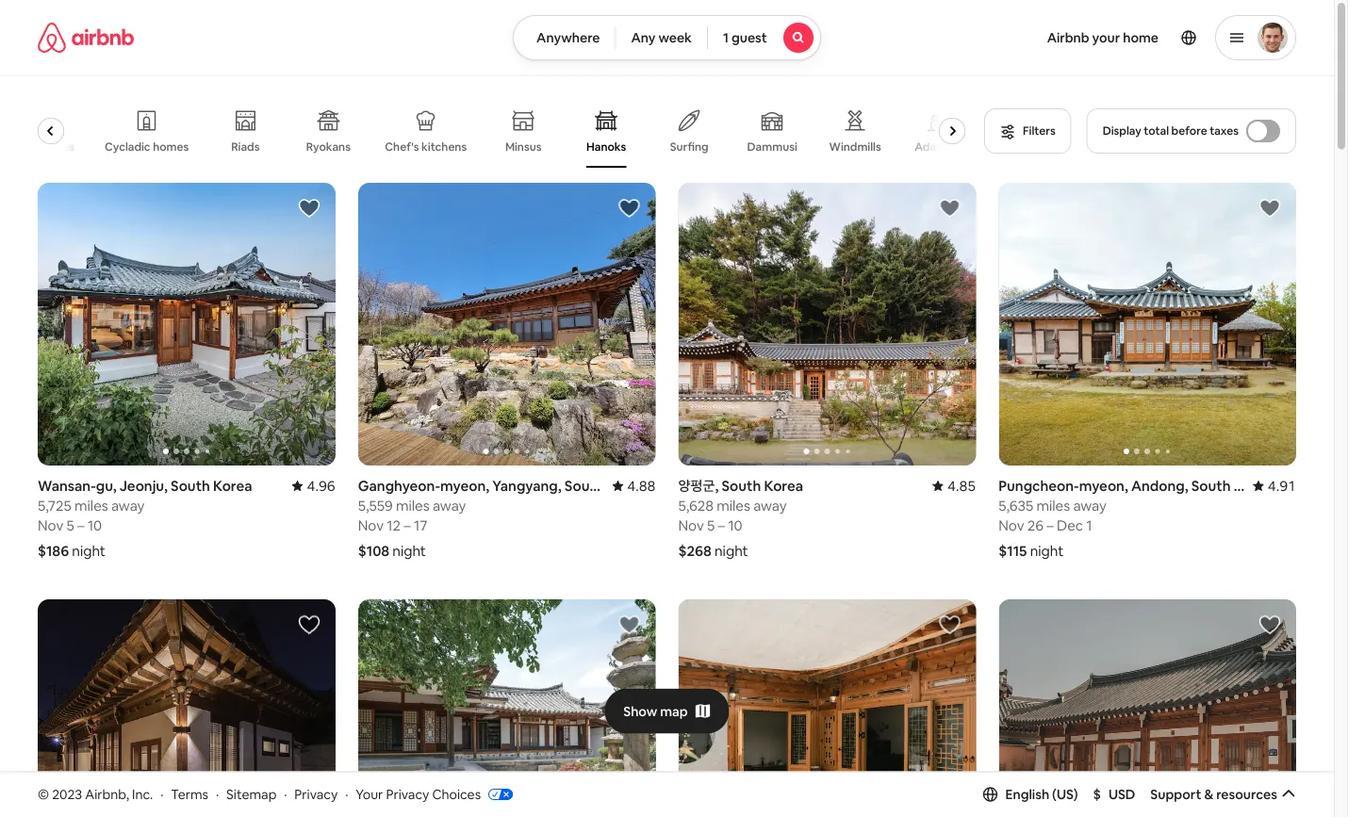 Task type: locate. For each thing, give the bounding box(es) containing it.
south inside wansan-gu, jeonju, south korea 5,725 miles away nov 5 – 10 $186 night
[[171, 477, 210, 495]]

3 – from the left
[[718, 516, 725, 535]]

away inside "5,635 miles away nov 26 – dec 1 $115 night"
[[1074, 497, 1107, 515]]

privacy left your
[[295, 786, 338, 803]]

filters
[[1023, 124, 1056, 138]]

miles inside wansan-gu, jeonju, south korea 5,725 miles away nov 5 – 10 $186 night
[[75, 497, 108, 515]]

· right terms
[[216, 786, 219, 803]]

terms link
[[171, 786, 209, 803]]

miles up 17
[[396, 497, 430, 515]]

0 horizontal spatial 1
[[723, 29, 729, 46]]

2 south from the left
[[722, 477, 761, 495]]

4 miles from the left
[[1037, 497, 1071, 515]]

1 horizontal spatial privacy
[[386, 786, 429, 803]]

korea left 4.96 out of 5 average rating image at the left of page
[[213, 477, 252, 495]]

1 vertical spatial 1
[[1087, 516, 1093, 535]]

None search field
[[513, 15, 821, 60]]

2 privacy from the left
[[386, 786, 429, 803]]

night inside 5,559 miles away nov 12 – 17 $108 night
[[393, 542, 426, 560]]

0 horizontal spatial 10
[[88, 516, 102, 535]]

night down the 26
[[1031, 542, 1064, 560]]

display
[[1103, 124, 1142, 138]]

miles
[[75, 497, 108, 515], [396, 497, 430, 515], [717, 497, 751, 515], [1037, 497, 1071, 515]]

&
[[1205, 786, 1214, 803]]

1 5 from the left
[[67, 516, 74, 535]]

night down 17
[[393, 542, 426, 560]]

– down 양평군,
[[718, 516, 725, 535]]

1
[[723, 29, 729, 46], [1087, 516, 1093, 535]]

your privacy choices link
[[356, 786, 513, 805]]

10
[[88, 516, 102, 535], [728, 516, 743, 535]]

1 guest button
[[707, 15, 821, 60]]

total
[[1144, 124, 1170, 138]]

4.88 out of 5 average rating image
[[612, 477, 656, 495]]

2 away from the left
[[433, 497, 466, 515]]

12
[[387, 516, 401, 535]]

– inside wansan-gu, jeonju, south korea 5,725 miles away nov 5 – 10 $186 night
[[77, 516, 85, 535]]

3 · from the left
[[284, 786, 287, 803]]

1 night from the left
[[72, 542, 106, 560]]

nov
[[38, 516, 63, 535], [358, 516, 384, 535], [679, 516, 704, 535], [999, 516, 1025, 535]]

– inside 양평군, south korea 5,628 miles away nov 5 – 10 $268 night
[[718, 516, 725, 535]]

4 away from the left
[[1074, 497, 1107, 515]]

0 horizontal spatial privacy
[[295, 786, 338, 803]]

$186
[[38, 542, 69, 560]]

any week button
[[615, 15, 708, 60]]

your privacy choices
[[356, 786, 481, 803]]

5,559
[[358, 497, 393, 515]]

terms
[[171, 786, 209, 803]]

group containing grand pianos
[[4, 94, 973, 168]]

5
[[67, 516, 74, 535], [707, 516, 715, 535]]

support & resources button
[[1151, 786, 1297, 803]]

1 horizontal spatial 1
[[1087, 516, 1093, 535]]

away inside 5,559 miles away nov 12 – 17 $108 night
[[433, 497, 466, 515]]

korea right 양평군,
[[764, 477, 804, 495]]

display total before taxes button
[[1087, 108, 1297, 154]]

4 night from the left
[[1031, 542, 1064, 560]]

miles up the dec
[[1037, 497, 1071, 515]]

nov down "5,725"
[[38, 516, 63, 535]]

miles inside 양평군, south korea 5,628 miles away nov 5 – 10 $268 night
[[717, 497, 751, 515]]

show
[[624, 703, 658, 720]]

miles down gu,
[[75, 497, 108, 515]]

2 miles from the left
[[396, 497, 430, 515]]

add to wishlist: gyo-dong, gyeongju, south korea image
[[618, 614, 641, 637]]

nov down the 5,635
[[999, 516, 1025, 535]]

add to wishlist: seongbuk-gu, south korea image
[[939, 614, 961, 637]]

17
[[414, 516, 428, 535]]

miles right 5,628
[[717, 497, 751, 515]]

night inside "5,635 miles away nov 26 – dec 1 $115 night"
[[1031, 542, 1064, 560]]

away right 5,559 on the left of page
[[433, 497, 466, 515]]

any week
[[631, 29, 692, 46]]

– right the 26
[[1047, 516, 1054, 535]]

5 down "5,725"
[[67, 516, 74, 535]]

away
[[111, 497, 145, 515], [433, 497, 466, 515], [754, 497, 787, 515], [1074, 497, 1107, 515]]

anywhere button
[[513, 15, 616, 60]]

support
[[1151, 786, 1202, 803]]

south right 양평군,
[[722, 477, 761, 495]]

2 · from the left
[[216, 786, 219, 803]]

nov inside 양평군, south korea 5,628 miles away nov 5 – 10 $268 night
[[679, 516, 704, 535]]

양평군, south korea 5,628 miles away nov 5 – 10 $268 night
[[679, 477, 804, 560]]

1 guest
[[723, 29, 767, 46]]

–
[[77, 516, 85, 535], [404, 516, 411, 535], [718, 516, 725, 535], [1047, 516, 1054, 535]]

add to wishlist: wansan-gu, jeonju, south korea image
[[298, 197, 320, 220]]

nov inside "5,635 miles away nov 26 – dec 1 $115 night"
[[999, 516, 1025, 535]]

4.91 out of 5 average rating image
[[1253, 477, 1297, 495]]

– left 17
[[404, 516, 411, 535]]

1 right the dec
[[1087, 516, 1093, 535]]

1 horizontal spatial 10
[[728, 516, 743, 535]]

1 inside button
[[723, 29, 729, 46]]

south
[[171, 477, 210, 495], [722, 477, 761, 495]]

night
[[72, 542, 106, 560], [393, 542, 426, 560], [715, 542, 749, 560], [1031, 542, 1064, 560]]

4 nov from the left
[[999, 516, 1025, 535]]

0 horizontal spatial 5
[[67, 516, 74, 535]]

5 down 5,628
[[707, 516, 715, 535]]

2 10 from the left
[[728, 516, 743, 535]]

3 nov from the left
[[679, 516, 704, 535]]

1 horizontal spatial 5
[[707, 516, 715, 535]]

nov down 5,559 on the left of page
[[358, 516, 384, 535]]

· left "privacy" link
[[284, 786, 287, 803]]

grand pianos
[[4, 140, 75, 154]]

away right 5,628
[[754, 497, 787, 515]]

away down the jeonju,
[[111, 497, 145, 515]]

4.96
[[307, 477, 336, 495]]

night right $186
[[72, 542, 106, 560]]

1 away from the left
[[111, 497, 145, 515]]

1 horizontal spatial korea
[[764, 477, 804, 495]]

26
[[1028, 516, 1044, 535]]

korea
[[213, 477, 252, 495], [764, 477, 804, 495]]

· right inc.
[[161, 786, 164, 803]]

3 miles from the left
[[717, 497, 751, 515]]

jeonju,
[[120, 477, 168, 495]]

nov inside 5,559 miles away nov 12 – 17 $108 night
[[358, 516, 384, 535]]

3 away from the left
[[754, 497, 787, 515]]

1 miles from the left
[[75, 497, 108, 515]]

0 horizontal spatial korea
[[213, 477, 252, 495]]

airbnb your home
[[1048, 29, 1159, 46]]

1 horizontal spatial south
[[722, 477, 761, 495]]

1 left guest
[[723, 29, 729, 46]]

1 south from the left
[[171, 477, 210, 495]]

korea inside wansan-gu, jeonju, south korea 5,725 miles away nov 5 – 10 $186 night
[[213, 477, 252, 495]]

1 – from the left
[[77, 516, 85, 535]]

your
[[1093, 29, 1121, 46]]

2 – from the left
[[404, 516, 411, 535]]

4 – from the left
[[1047, 516, 1054, 535]]

show map
[[624, 703, 688, 720]]

5 inside 양평군, south korea 5,628 miles away nov 5 – 10 $268 night
[[707, 516, 715, 535]]

0 vertical spatial 1
[[723, 29, 729, 46]]

2 night from the left
[[393, 542, 426, 560]]

group
[[4, 94, 973, 168], [38, 183, 336, 466], [358, 183, 656, 466], [679, 183, 976, 466], [999, 183, 1297, 466], [38, 600, 336, 818], [358, 600, 656, 818], [679, 600, 976, 818], [999, 600, 1297, 818]]

1 · from the left
[[161, 786, 164, 803]]

show map button
[[605, 689, 730, 734]]

– down wansan-
[[77, 516, 85, 535]]

privacy right your
[[386, 786, 429, 803]]

(us)
[[1053, 786, 1079, 803]]

3 night from the left
[[715, 542, 749, 560]]

south right the jeonju,
[[171, 477, 210, 495]]

· left your
[[345, 786, 348, 803]]

privacy
[[295, 786, 338, 803], [386, 786, 429, 803]]

1 korea from the left
[[213, 477, 252, 495]]

2 nov from the left
[[358, 516, 384, 535]]

anywhere
[[537, 29, 600, 46]]

2 5 from the left
[[707, 516, 715, 535]]

1 nov from the left
[[38, 516, 63, 535]]

4.96 out of 5 average rating image
[[292, 477, 336, 495]]

terms · sitemap · privacy
[[171, 786, 338, 803]]

miles inside 5,559 miles away nov 12 – 17 $108 night
[[396, 497, 430, 515]]

away up the dec
[[1074, 497, 1107, 515]]

1 10 from the left
[[88, 516, 102, 535]]

0 horizontal spatial south
[[171, 477, 210, 495]]

2 korea from the left
[[764, 477, 804, 495]]

away inside wansan-gu, jeonju, south korea 5,725 miles away nov 5 – 10 $186 night
[[111, 497, 145, 515]]

night right $268
[[715, 542, 749, 560]]

airbnb,
[[85, 786, 129, 803]]

1 privacy from the left
[[295, 786, 338, 803]]

nov down 5,628
[[679, 516, 704, 535]]

$115
[[999, 542, 1028, 560]]



Task type: vqa. For each thing, say whether or not it's contained in the screenshot.
5,559 miles away Nov 12 – 17 $108 night
yes



Task type: describe. For each thing, give the bounding box(es) containing it.
support & resources
[[1151, 786, 1278, 803]]

cycladic homes
[[105, 140, 189, 154]]

pianos
[[39, 140, 75, 154]]

airbnb your home link
[[1036, 18, 1170, 58]]

taxes
[[1210, 124, 1239, 138]]

hanoks
[[587, 140, 627, 154]]

$268
[[679, 542, 712, 560]]

chef's kitchens
[[385, 140, 467, 154]]

5,628
[[679, 497, 714, 515]]

– inside "5,635 miles away nov 26 – dec 1 $115 night"
[[1047, 516, 1054, 535]]

4.88
[[627, 477, 656, 495]]

chef's
[[385, 140, 419, 154]]

display total before taxes
[[1103, 124, 1239, 138]]

resources
[[1217, 786, 1278, 803]]

riads
[[231, 140, 260, 154]]

– inside 5,559 miles away nov 12 – 17 $108 night
[[404, 516, 411, 535]]

inc.
[[132, 786, 153, 803]]

english (us) button
[[983, 786, 1079, 803]]

5,725
[[38, 497, 71, 515]]

$108
[[358, 542, 390, 560]]

© 2023 airbnb, inc. ·
[[38, 786, 164, 803]]

dammusi
[[747, 140, 798, 154]]

choices
[[432, 786, 481, 803]]

gu,
[[96, 477, 117, 495]]

home
[[1124, 29, 1159, 46]]

4.91
[[1268, 477, 1297, 495]]

add to wishlist: pungcheon-myeon, andong, south korea image
[[1259, 197, 1282, 220]]

add to wishlist: ganghyeon-myeon, yangyang, south korea image
[[618, 197, 641, 220]]

miles inside "5,635 miles away nov 26 – dec 1 $115 night"
[[1037, 497, 1071, 515]]

5,635 miles away nov 26 – dec 1 $115 night
[[999, 497, 1107, 560]]

wansan-gu, jeonju, south korea 5,725 miles away nov 5 – 10 $186 night
[[38, 477, 252, 560]]

week
[[659, 29, 692, 46]]

ryokans
[[306, 140, 351, 154]]

kitchens
[[422, 140, 467, 154]]

any
[[631, 29, 656, 46]]

grand
[[4, 140, 37, 154]]

5,635
[[999, 497, 1034, 515]]

usd
[[1109, 786, 1136, 803]]

©
[[38, 786, 49, 803]]

cycladic
[[105, 140, 151, 154]]

minsus
[[505, 140, 542, 154]]

privacy link
[[295, 786, 338, 803]]

wansan-
[[38, 477, 96, 495]]

english
[[1006, 786, 1050, 803]]

$ usd
[[1094, 786, 1136, 803]]

4 · from the left
[[345, 786, 348, 803]]

adapted
[[915, 140, 962, 154]]

10 inside 양평군, south korea 5,628 miles away nov 5 – 10 $268 night
[[728, 516, 743, 535]]

night inside 양평군, south korea 5,628 miles away nov 5 – 10 $268 night
[[715, 542, 749, 560]]

your
[[356, 786, 383, 803]]

filters button
[[985, 108, 1072, 154]]

2023
[[52, 786, 82, 803]]

windmills
[[830, 140, 882, 154]]

english (us)
[[1006, 786, 1079, 803]]

korea inside 양평군, south korea 5,628 miles away nov 5 – 10 $268 night
[[764, 477, 804, 495]]

nov inside wansan-gu, jeonju, south korea 5,725 miles away nov 5 – 10 $186 night
[[38, 516, 63, 535]]

add to wishlist: gyeongju-si, south korea image
[[1259, 614, 1282, 637]]

none search field containing anywhere
[[513, 15, 821, 60]]

guest
[[732, 29, 767, 46]]

before
[[1172, 124, 1208, 138]]

privacy inside your privacy choices link
[[386, 786, 429, 803]]

$
[[1094, 786, 1102, 803]]

양평군,
[[679, 477, 719, 495]]

sitemap link
[[226, 786, 277, 803]]

homes
[[153, 140, 189, 154]]

profile element
[[844, 0, 1297, 75]]

surfing
[[670, 140, 709, 154]]

airbnb
[[1048, 29, 1090, 46]]

dec
[[1057, 516, 1084, 535]]

south inside 양평군, south korea 5,628 miles away nov 5 – 10 $268 night
[[722, 477, 761, 495]]

5 inside wansan-gu, jeonju, south korea 5,725 miles away nov 5 – 10 $186 night
[[67, 516, 74, 535]]

add to wishlist: wansan-gu, jeonju-si, south korea image
[[298, 614, 320, 637]]

away inside 양평군, south korea 5,628 miles away nov 5 – 10 $268 night
[[754, 497, 787, 515]]

map
[[660, 703, 688, 720]]

4.85 out of 5 average rating image
[[933, 477, 976, 495]]

add to wishlist: 양평군, south korea image
[[939, 197, 961, 220]]

sitemap
[[226, 786, 277, 803]]

10 inside wansan-gu, jeonju, south korea 5,725 miles away nov 5 – 10 $186 night
[[88, 516, 102, 535]]

4.85
[[948, 477, 976, 495]]

1 inside "5,635 miles away nov 26 – dec 1 $115 night"
[[1087, 516, 1093, 535]]

night inside wansan-gu, jeonju, south korea 5,725 miles away nov 5 – 10 $186 night
[[72, 542, 106, 560]]

5,559 miles away nov 12 – 17 $108 night
[[358, 497, 466, 560]]



